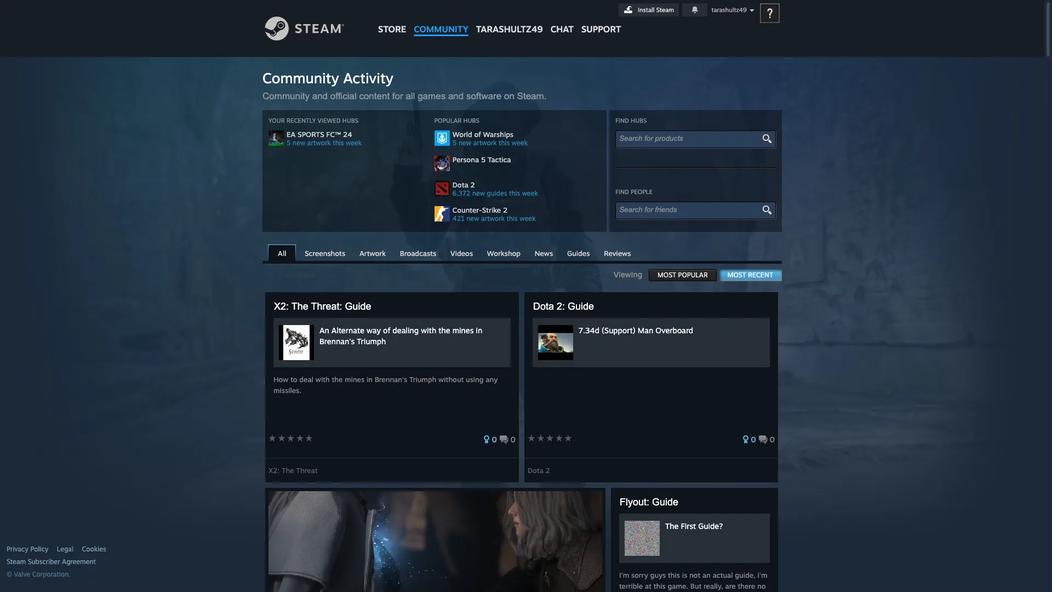 Task type: describe. For each thing, give the bounding box(es) containing it.
this inside dota 2 6,372 new guides this week
[[509, 189, 520, 197]]

find people
[[616, 188, 653, 196]]

in inside an alternate way of dealing with the mines in brennan's triumph
[[476, 326, 483, 335]]

steam subscriber agreement link
[[7, 558, 260, 566]]

5 inside world of warships 5 new artwork this week
[[453, 139, 457, 147]]

software
[[467, 91, 502, 101]]

on
[[504, 91, 515, 101]]

(support)
[[602, 326, 636, 335]]

new inside world of warships 5 new artwork this week
[[459, 139, 472, 147]]

the for threat
[[282, 466, 294, 475]]

sorry
[[632, 571, 649, 580]]

new inside ea sports fc™ 24 5 new artwork this week
[[293, 139, 306, 147]]

2 0 from the left
[[511, 435, 516, 444]]

7.34d (support) man overboard
[[579, 326, 694, 335]]

how
[[274, 375, 289, 384]]

dota 2 6,372 new guides this week
[[453, 180, 538, 197]]

triumph inside how to deal with the mines in brennan's triumph without using any missiles.
[[410, 375, 437, 384]]

all link
[[268, 245, 296, 262]]

broadcasts
[[400, 249, 437, 258]]

policy
[[30, 545, 48, 553]]

videos link
[[445, 245, 479, 260]]

persona 5 tactica link
[[453, 155, 601, 164]]

2 inside counter-strike 2 421 new artwork this week
[[503, 206, 508, 214]]

install steam link
[[619, 3, 679, 16]]

©
[[7, 570, 12, 578]]

2 for dota 2
[[546, 466, 550, 475]]

2 horizontal spatial guide
[[652, 497, 679, 508]]

x2: the threat: guide
[[274, 301, 371, 312]]

x2: the threat
[[269, 466, 318, 475]]

guides
[[567, 249, 590, 258]]

store link
[[374, 0, 410, 40]]

subscriber
[[28, 558, 60, 566]]

how to deal with the mines in brennan's triumph without using any missiles.
[[274, 375, 498, 395]]

popular hubs
[[435, 117, 480, 124]]

tactica
[[488, 155, 511, 164]]

dota for dota 2: guide
[[533, 301, 554, 312]]

most popular
[[658, 271, 708, 279]]

brennan's inside how to deal with the mines in brennan's triumph without using any missiles.
[[375, 375, 408, 384]]

community activity community and official content for all games and software on steam.
[[263, 69, 552, 101]]

most recent
[[728, 271, 774, 279]]

i'm
[[758, 571, 768, 580]]

store
[[378, 24, 406, 35]]

to
[[291, 375, 298, 384]]

ea sports fc™ 24 link
[[287, 130, 435, 139]]

guides
[[487, 189, 507, 197]]

screenshots link
[[299, 245, 351, 260]]

strike
[[482, 206, 501, 214]]

new inside counter-strike 2 421 new artwork this week
[[467, 214, 480, 223]]

this inside world of warships 5 new artwork this week
[[499, 139, 510, 147]]

broadcasts link
[[395, 245, 442, 260]]

workshop
[[487, 249, 521, 258]]

activity
[[343, 69, 394, 87]]

support
[[582, 24, 622, 35]]

legal
[[57, 545, 73, 553]]

this inside ea sports fc™ 24 5 new artwork this week
[[333, 139, 344, 147]]

2 for dota 2 6,372 new guides this week
[[471, 180, 475, 189]]

this down guys
[[654, 582, 666, 591]]

for
[[393, 91, 403, 101]]

artwork
[[360, 249, 386, 258]]

using
[[466, 375, 484, 384]]

install
[[638, 6, 655, 14]]

7.34d
[[579, 326, 600, 335]]

mines inside how to deal with the mines in brennan's triumph without using any missiles.
[[345, 375, 365, 384]]

steam.
[[517, 91, 547, 101]]

all
[[278, 249, 286, 258]]

most for most recent
[[728, 271, 747, 279]]

people
[[631, 188, 653, 196]]

privacy
[[7, 545, 28, 553]]

viewed
[[318, 117, 341, 124]]

1 and from the left
[[312, 91, 328, 101]]

triumph inside an alternate way of dealing with the mines in brennan's triumph
[[357, 337, 386, 346]]

fc™
[[327, 130, 341, 139]]

your recently viewed hubs
[[269, 117, 359, 124]]

artwork inside ea sports fc™ 24 5 new artwork this week
[[307, 139, 331, 147]]

week inside ea sports fc™ 24 5 new artwork this week
[[346, 139, 362, 147]]

reviews link
[[599, 245, 637, 260]]

1 0 from the left
[[492, 435, 497, 444]]

community link
[[410, 0, 473, 40]]

actual
[[713, 571, 733, 580]]

persona
[[453, 155, 479, 164]]

really,
[[704, 582, 724, 591]]

week inside counter-strike 2 421 new artwork this week
[[520, 214, 536, 223]]

recent
[[749, 271, 774, 279]]

news
[[535, 249, 553, 258]]

games
[[418, 91, 446, 101]]

find for find people
[[616, 188, 629, 196]]

overboard
[[656, 326, 694, 335]]

artwork for counter-
[[481, 214, 505, 223]]

without
[[439, 375, 464, 384]]

cookies link
[[82, 545, 106, 554]]

of inside world of warships 5 new artwork this week
[[475, 130, 481, 139]]

find hubs
[[616, 117, 647, 124]]

are
[[726, 582, 736, 591]]

world of warships link
[[453, 130, 601, 139]]

cookies
[[82, 545, 106, 553]]

game.
[[668, 582, 689, 591]]

valve
[[14, 570, 30, 578]]

week inside world of warships 5 new artwork this week
[[512, 139, 528, 147]]

most recent link
[[719, 269, 782, 281]]

most for most popular
[[658, 271, 677, 279]]



Task type: vqa. For each thing, say whether or not it's contained in the screenshot.
Followed Players
no



Task type: locate. For each thing, give the bounding box(es) containing it.
new right 421
[[467, 214, 480, 223]]

1 horizontal spatial in
[[476, 326, 483, 335]]

guide?
[[699, 521, 723, 531]]

most right the viewing
[[658, 271, 677, 279]]

5 up 'persona'
[[453, 139, 457, 147]]

steam for install steam
[[657, 6, 674, 14]]

2
[[471, 180, 475, 189], [503, 206, 508, 214], [546, 466, 550, 475]]

of inside an alternate way of dealing with the mines in brennan's triumph
[[383, 326, 391, 335]]

0 horizontal spatial popular
[[435, 117, 462, 124]]

an alternate way of dealing with the mines in brennan's triumph
[[320, 326, 483, 346]]

with right the deal
[[316, 375, 330, 384]]

week up persona 5 tactica link
[[512, 139, 528, 147]]

with inside an alternate way of dealing with the mines in brennan's triumph
[[421, 326, 437, 335]]

artwork inside counter-strike 2 421 new artwork this week
[[481, 214, 505, 223]]

0 vertical spatial triumph
[[357, 337, 386, 346]]

1 horizontal spatial tarashultz49
[[712, 6, 747, 14]]

1 vertical spatial triumph
[[410, 375, 437, 384]]

1 vertical spatial find
[[616, 188, 629, 196]]

an
[[320, 326, 329, 335]]

viewing
[[614, 270, 649, 279]]

ea
[[287, 130, 296, 139]]

5 inside ea sports fc™ 24 5 new artwork this week
[[287, 139, 291, 147]]

all
[[406, 91, 415, 101]]

world of warships 5 new artwork this week
[[453, 130, 528, 147]]

0 horizontal spatial of
[[383, 326, 391, 335]]

not
[[690, 571, 701, 580]]

5 left sports
[[287, 139, 291, 147]]

the left threat
[[282, 466, 294, 475]]

new right the 6,372
[[473, 189, 485, 197]]

1 vertical spatial dota 2 link
[[528, 462, 550, 475]]

6,372
[[453, 189, 471, 197]]

brennan's down the alternate
[[320, 337, 355, 346]]

5 left tactica
[[481, 155, 486, 164]]

guys
[[651, 571, 666, 580]]

3 0 from the left
[[751, 435, 756, 444]]

cookies steam subscriber agreement © valve corporation.
[[7, 545, 106, 578]]

community
[[414, 24, 469, 35]]

0 vertical spatial popular
[[435, 117, 462, 124]]

the right the deal
[[332, 375, 343, 384]]

dota 2 link
[[453, 180, 601, 189], [528, 462, 550, 475]]

artwork up persona 5 tactica
[[474, 139, 497, 147]]

1 find from the top
[[616, 117, 629, 124]]

x2: for x2: the threat
[[269, 466, 280, 475]]

artwork down guides
[[481, 214, 505, 223]]

legal link
[[57, 545, 73, 554]]

2 horizontal spatial 5
[[481, 155, 486, 164]]

most inside "link"
[[728, 271, 747, 279]]

steam inside cookies steam subscriber agreement © valve corporation.
[[7, 558, 26, 566]]

threat
[[296, 466, 318, 475]]

artwork inside world of warships 5 new artwork this week
[[474, 139, 497, 147]]

0 vertical spatial of
[[475, 130, 481, 139]]

None image field
[[761, 134, 774, 144], [761, 205, 774, 215], [761, 134, 774, 144], [761, 205, 774, 215]]

1 vertical spatial of
[[383, 326, 391, 335]]

1 horizontal spatial 5
[[453, 139, 457, 147]]

x2: the threat link
[[269, 462, 318, 475]]

1 community from the top
[[263, 69, 339, 87]]

dota for dota 2 6,372 new guides this week
[[453, 180, 469, 189]]

warships
[[483, 130, 514, 139]]

0 horizontal spatial steam
[[7, 558, 26, 566]]

0 horizontal spatial mines
[[345, 375, 365, 384]]

1 horizontal spatial of
[[475, 130, 481, 139]]

1 most from the left
[[658, 271, 677, 279]]

triumph left without
[[410, 375, 437, 384]]

steam right install
[[657, 6, 674, 14]]

x2: left threat
[[269, 466, 280, 475]]

artwork link
[[354, 245, 392, 260]]

new
[[293, 139, 306, 147], [459, 139, 472, 147], [473, 189, 485, 197], [467, 214, 480, 223]]

0 horizontal spatial with
[[316, 375, 330, 384]]

1 horizontal spatial popular
[[679, 271, 708, 279]]

week right strike at the top
[[520, 214, 536, 223]]

triumph down way
[[357, 337, 386, 346]]

community up recently
[[263, 69, 339, 87]]

0 vertical spatial dota 2 link
[[453, 180, 601, 189]]

and right games
[[448, 91, 464, 101]]

2 inside dota 2 6,372 new guides this week
[[471, 180, 475, 189]]

the inside an alternate way of dealing with the mines in brennan's triumph
[[439, 326, 451, 335]]

any
[[486, 375, 498, 384]]

world
[[453, 130, 473, 139]]

the for threat:
[[292, 301, 309, 312]]

1 vertical spatial mines
[[345, 375, 365, 384]]

mines up "using"
[[453, 326, 474, 335]]

2 hubs from the left
[[464, 117, 480, 124]]

chat link
[[547, 0, 578, 37]]

1 vertical spatial with
[[316, 375, 330, 384]]

this up tactica
[[499, 139, 510, 147]]

the left threat:
[[292, 301, 309, 312]]

guides link
[[562, 245, 596, 260]]

in inside how to deal with the mines in brennan's triumph without using any missiles.
[[367, 375, 373, 384]]

i'm sorry guys this is not an actual guide, i'm terrible at this game. but really, are there n
[[620, 571, 768, 592]]

0 vertical spatial tarashultz49
[[712, 6, 747, 14]]

x2: for x2: the threat: guide
[[274, 301, 289, 312]]

is
[[682, 571, 688, 580]]

1 vertical spatial the
[[282, 466, 294, 475]]

new inside dota 2 6,372 new guides this week
[[473, 189, 485, 197]]

1 horizontal spatial with
[[421, 326, 437, 335]]

community up your
[[263, 91, 310, 101]]

brennan's inside an alternate way of dealing with the mines in brennan's triumph
[[320, 337, 355, 346]]

but
[[691, 582, 702, 591]]

tarashultz49 inside "link"
[[476, 24, 543, 35]]

of right way
[[383, 326, 391, 335]]

1 vertical spatial in
[[367, 375, 373, 384]]

0 vertical spatial community
[[263, 69, 339, 87]]

0 horizontal spatial 2
[[471, 180, 475, 189]]

terrible
[[620, 582, 643, 591]]

this right strike at the top
[[507, 214, 518, 223]]

dota for dota 2
[[528, 466, 544, 475]]

1 horizontal spatial triumph
[[410, 375, 437, 384]]

this left the is
[[668, 571, 680, 580]]

agreement
[[62, 558, 96, 566]]

2 and from the left
[[448, 91, 464, 101]]

2 horizontal spatial 2
[[546, 466, 550, 475]]

the inside how to deal with the mines in brennan's triumph without using any missiles.
[[332, 375, 343, 384]]

0 horizontal spatial tarashultz49
[[476, 24, 543, 35]]

new up 'persona'
[[459, 139, 472, 147]]

1 vertical spatial community
[[263, 91, 310, 101]]

0 vertical spatial dota
[[453, 180, 469, 189]]

new down recently
[[293, 139, 306, 147]]

this down 'viewed'
[[333, 139, 344, 147]]

guide right 2:
[[568, 301, 594, 312]]

most
[[658, 271, 677, 279], [728, 271, 747, 279]]

with
[[421, 326, 437, 335], [316, 375, 330, 384]]

0 vertical spatial x2:
[[274, 301, 289, 312]]

1 horizontal spatial mines
[[453, 326, 474, 335]]

2 community from the top
[[263, 91, 310, 101]]

0
[[492, 435, 497, 444], [511, 435, 516, 444], [751, 435, 756, 444], [770, 435, 775, 444]]

0 vertical spatial steam
[[657, 6, 674, 14]]

find left people
[[616, 188, 629, 196]]

of right world
[[475, 130, 481, 139]]

1 horizontal spatial most
[[728, 271, 747, 279]]

dota inside dota 2 6,372 new guides this week
[[453, 180, 469, 189]]

hubs
[[631, 117, 647, 124]]

week right fc™
[[346, 139, 362, 147]]

find left "hubs"
[[616, 117, 629, 124]]

0 horizontal spatial guide
[[345, 301, 371, 312]]

content
[[359, 91, 390, 101]]

recently
[[287, 117, 316, 124]]

0 horizontal spatial in
[[367, 375, 373, 384]]

x2: left threat:
[[274, 301, 289, 312]]

threat:
[[311, 301, 342, 312]]

1 vertical spatial dota
[[533, 301, 554, 312]]

None text field
[[620, 134, 763, 143], [620, 206, 763, 214], [620, 134, 763, 143], [620, 206, 763, 214]]

privacy policy
[[7, 545, 48, 553]]

corporation.
[[32, 570, 71, 578]]

the right dealing at the bottom left of the page
[[439, 326, 451, 335]]

0 vertical spatial the
[[439, 326, 451, 335]]

hubs up world
[[464, 117, 480, 124]]

videos
[[451, 249, 473, 258]]

week up counter-strike 2 link at the top
[[522, 189, 538, 197]]

guide right flyout:
[[652, 497, 679, 508]]

tarashultz49 link
[[473, 0, 547, 40]]

1 horizontal spatial brennan's
[[375, 375, 408, 384]]

0 horizontal spatial hubs
[[343, 117, 359, 124]]

1 vertical spatial steam
[[7, 558, 26, 566]]

hubs up 24
[[343, 117, 359, 124]]

guide up the alternate
[[345, 301, 371, 312]]

the
[[439, 326, 451, 335], [332, 375, 343, 384]]

deal
[[300, 375, 314, 384]]

mines inside an alternate way of dealing with the mines in brennan's triumph
[[453, 326, 474, 335]]

1 vertical spatial x2:
[[269, 466, 280, 475]]

0 vertical spatial with
[[421, 326, 437, 335]]

0 horizontal spatial and
[[312, 91, 328, 101]]

1 vertical spatial brennan's
[[375, 375, 408, 384]]

in down way
[[367, 375, 373, 384]]

2 most from the left
[[728, 271, 747, 279]]

artwork down your recently viewed hubs
[[307, 139, 331, 147]]

steam inside install steam link
[[657, 6, 674, 14]]

1 horizontal spatial and
[[448, 91, 464, 101]]

flyout:
[[620, 497, 650, 508]]

the
[[292, 301, 309, 312], [282, 466, 294, 475], [666, 521, 679, 531]]

missiles.
[[274, 386, 302, 395]]

mines right the deal
[[345, 375, 365, 384]]

2 vertical spatial the
[[666, 521, 679, 531]]

privacy policy link
[[7, 545, 48, 554]]

this right guides
[[509, 189, 520, 197]]

x2:
[[274, 301, 289, 312], [269, 466, 280, 475]]

1 vertical spatial tarashultz49
[[476, 24, 543, 35]]

popular
[[435, 117, 462, 124], [679, 271, 708, 279]]

and left official
[[312, 91, 328, 101]]

with right dealing at the bottom left of the page
[[421, 326, 437, 335]]

1 horizontal spatial guide
[[568, 301, 594, 312]]

2 find from the top
[[616, 188, 629, 196]]

0 vertical spatial find
[[616, 117, 629, 124]]

sports
[[298, 130, 324, 139]]

0 horizontal spatial 5
[[287, 139, 291, 147]]

first
[[681, 521, 696, 531]]

2 vertical spatial 2
[[546, 466, 550, 475]]

mines
[[453, 326, 474, 335], [345, 375, 365, 384]]

2 vertical spatial dota
[[528, 466, 544, 475]]

0 vertical spatial the
[[292, 301, 309, 312]]

dealing
[[393, 326, 419, 335]]

0 horizontal spatial triumph
[[357, 337, 386, 346]]

install steam
[[638, 6, 674, 14]]

1 vertical spatial the
[[332, 375, 343, 384]]

in up "using"
[[476, 326, 483, 335]]

of
[[475, 130, 481, 139], [383, 326, 391, 335]]

man
[[638, 326, 654, 335]]

1 horizontal spatial 2
[[503, 206, 508, 214]]

this inside counter-strike 2 421 new artwork this week
[[507, 214, 518, 223]]

2:
[[557, 301, 565, 312]]

most left recent
[[728, 271, 747, 279]]

the left first
[[666, 521, 679, 531]]

1 vertical spatial popular
[[679, 271, 708, 279]]

steam for cookies steam subscriber agreement © valve corporation.
[[7, 558, 26, 566]]

find for find hubs
[[616, 117, 629, 124]]

4 0 from the left
[[770, 435, 775, 444]]

the inside x2: the threat link
[[282, 466, 294, 475]]

the first guide?
[[666, 521, 723, 531]]

guide
[[345, 301, 371, 312], [568, 301, 594, 312], [652, 497, 679, 508]]

counter-strike 2 421 new artwork this week
[[453, 206, 536, 223]]

ea sports fc™ 24 5 new artwork this week
[[287, 130, 362, 147]]

most popular link
[[649, 269, 717, 281]]

this
[[333, 139, 344, 147], [499, 139, 510, 147], [509, 189, 520, 197], [507, 214, 518, 223], [668, 571, 680, 580], [654, 582, 666, 591]]

workshop link
[[482, 245, 526, 260]]

1 hubs from the left
[[343, 117, 359, 124]]

1 horizontal spatial steam
[[657, 6, 674, 14]]

guide,
[[735, 571, 756, 580]]

0 vertical spatial mines
[[453, 326, 474, 335]]

week inside dota 2 6,372 new guides this week
[[522, 189, 538, 197]]

reviews
[[604, 249, 631, 258]]

artwork for world
[[474, 139, 497, 147]]

0 horizontal spatial most
[[658, 271, 677, 279]]

hubs
[[343, 117, 359, 124], [464, 117, 480, 124]]

0 vertical spatial 2
[[471, 180, 475, 189]]

0 horizontal spatial the
[[332, 375, 343, 384]]

1 vertical spatial 2
[[503, 206, 508, 214]]

0 vertical spatial brennan's
[[320, 337, 355, 346]]

an
[[703, 571, 711, 580]]

0 vertical spatial in
[[476, 326, 483, 335]]

0 horizontal spatial brennan's
[[320, 337, 355, 346]]

brennan's down an alternate way of dealing with the mines in brennan's triumph
[[375, 375, 408, 384]]

1 horizontal spatial the
[[439, 326, 451, 335]]

triumph
[[357, 337, 386, 346], [410, 375, 437, 384]]

way
[[367, 326, 381, 335]]

with inside how to deal with the mines in brennan's triumph without using any missiles.
[[316, 375, 330, 384]]

1 horizontal spatial hubs
[[464, 117, 480, 124]]

steam down privacy
[[7, 558, 26, 566]]

dota 2
[[528, 466, 550, 475]]



